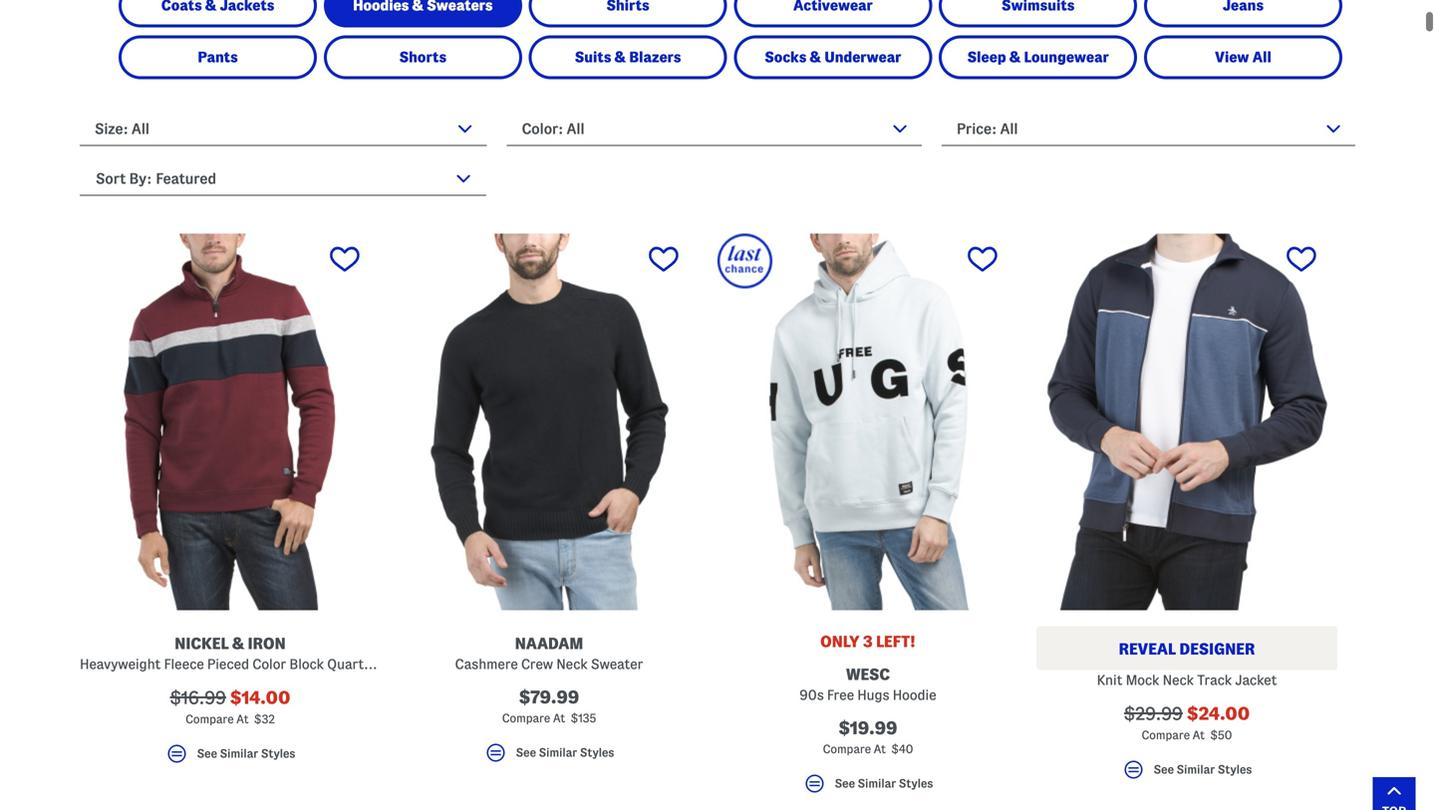 Task type: locate. For each thing, give the bounding box(es) containing it.
& up pieced
[[232, 635, 245, 653]]

styles for $24.00
[[1218, 764, 1253, 777]]

$14.00
[[230, 689, 291, 708]]

styles down $32
[[261, 748, 296, 761]]

see inside naadam cashmere crew neck sweater $79.99 compare at              $135 element
[[516, 747, 536, 760]]

1 vertical spatial neck
[[1163, 673, 1195, 688]]

zip
[[380, 657, 400, 672]]

$50
[[1211, 729, 1233, 742]]

sweater
[[591, 657, 644, 672]]

similar down $32
[[220, 748, 258, 761]]

compare down $79.99
[[502, 712, 551, 725]]

styles inside reveal designer knit mock neck track jacket compare at              $50 element
[[1218, 764, 1253, 777]]

& for iron
[[232, 635, 245, 653]]

neck
[[557, 657, 588, 672], [1163, 673, 1195, 688]]

see similar styles button for cashmere
[[399, 741, 700, 774]]

styles down $135
[[580, 747, 615, 760]]

90s
[[800, 688, 824, 703]]

quarter
[[327, 657, 377, 672]]

all right view
[[1253, 49, 1272, 65]]

see similar styles button down $29.99 $24.00 compare at              $50
[[1037, 758, 1338, 791]]

price:
[[957, 121, 997, 137]]

underwear
[[825, 49, 902, 65]]

price: all
[[957, 121, 1019, 137]]

neck down reveal designer
[[1163, 673, 1195, 688]]

see for $24.00
[[1154, 764, 1175, 777]]

all
[[1253, 49, 1272, 65], [132, 121, 150, 137], [567, 121, 585, 137], [1001, 121, 1019, 137]]

see down "$16.99 $14.00 compare at              $32" at the left
[[197, 748, 217, 761]]

all for color: all
[[567, 121, 585, 137]]

0 horizontal spatial neck
[[557, 657, 588, 672]]

see inside reveal designer knit mock neck track jacket compare at              $50 element
[[1154, 764, 1175, 777]]

hugs
[[858, 688, 890, 703]]

neck down naadam
[[557, 657, 588, 672]]

0 vertical spatial neck
[[557, 657, 588, 672]]

track
[[1198, 673, 1233, 688]]

compare
[[502, 712, 551, 725], [186, 713, 234, 726], [1142, 729, 1191, 742], [823, 743, 872, 756]]

see similar styles inside naadam cashmere crew neck sweater $79.99 compare at              $135 element
[[516, 747, 615, 760]]

cashmere
[[455, 657, 518, 672]]

styles down the $50
[[1218, 764, 1253, 777]]

view all
[[1216, 49, 1272, 65]]

compare down $16.99
[[186, 713, 234, 726]]

wesc 90s free hugs hoodie $19.99 compare at              $40 element
[[718, 234, 1019, 805]]

sleep
[[968, 49, 1007, 65]]

heavyweight fleece pieced color block quarter zip sweatshirt image
[[80, 234, 381, 611]]

color
[[253, 657, 286, 672]]

similar
[[539, 747, 578, 760], [220, 748, 258, 761], [1177, 764, 1216, 777], [858, 778, 897, 790]]

see similar styles button down "$16.99 $14.00 compare at              $32" at the left
[[80, 742, 381, 775]]

see similar styles inside nickel & iron heavyweight fleece pieced color block quarter zip sweatshirt compare at              $32 element
[[197, 748, 296, 761]]

see inside wesc 90s free hugs hoodie $19.99 compare at              $40 element
[[835, 778, 856, 790]]

similar inside nickel & iron heavyweight fleece pieced color block quarter zip sweatshirt compare at              $32 element
[[220, 748, 258, 761]]

see similar styles down $135
[[516, 747, 615, 760]]

& right 'socks'
[[810, 49, 822, 65]]

socks & underwear
[[765, 49, 902, 65]]

& right suits
[[615, 49, 626, 65]]

see inside nickel & iron heavyweight fleece pieced color block quarter zip sweatshirt compare at              $32 element
[[197, 748, 217, 761]]

similar down the $50
[[1177, 764, 1216, 777]]

all right size: on the left top
[[132, 121, 150, 137]]

all for size: all
[[132, 121, 150, 137]]

pants
[[198, 49, 238, 65]]

knit mock neck track jacket image
[[1037, 234, 1338, 611]]

blazers
[[630, 49, 682, 65]]

see down $29.99 $24.00 compare at              $50
[[1154, 764, 1175, 777]]

shorts
[[399, 49, 447, 65]]

suits
[[575, 49, 612, 65]]

compare down $29.99
[[1142, 729, 1191, 742]]

all right the 'color:' on the top left of page
[[567, 121, 585, 137]]

see similar styles button inside nickel & iron heavyweight fleece pieced color block quarter zip sweatshirt compare at              $32 element
[[80, 742, 381, 775]]

only
[[821, 633, 860, 651]]

nickel
[[175, 635, 229, 653]]

reveal designer
[[1119, 641, 1256, 658]]

1 horizontal spatial neck
[[1163, 673, 1195, 688]]

styles inside naadam cashmere crew neck sweater $79.99 compare at              $135 element
[[580, 747, 615, 760]]

naadam cashmere crew neck sweater $79.99 compare at              $135 element
[[399, 234, 700, 774]]

only 3 left!
[[821, 633, 916, 651]]

see
[[516, 747, 536, 760], [197, 748, 217, 761], [1154, 764, 1175, 777], [835, 778, 856, 790]]

see similar styles inside wesc 90s free hugs hoodie $19.99 compare at              $40 element
[[835, 778, 934, 790]]

see similar styles inside reveal designer knit mock neck track jacket compare at              $50 element
[[1154, 764, 1253, 777]]

see similar styles down $32
[[197, 748, 296, 761]]

similar inside reveal designer knit mock neck track jacket compare at              $50 element
[[1177, 764, 1216, 777]]

similar down $135
[[539, 747, 578, 760]]

see similar styles button
[[399, 741, 700, 774], [80, 742, 381, 775], [1037, 758, 1338, 791], [718, 772, 1019, 805]]

all for price: all
[[1001, 121, 1019, 137]]

similar down $40
[[858, 778, 897, 790]]

similar inside naadam cashmere crew neck sweater $79.99 compare at              $135 element
[[539, 747, 578, 760]]

compare inside the $79.99 compare at              $135
[[502, 712, 551, 725]]

featured
[[156, 171, 217, 187]]

all right price:
[[1001, 121, 1019, 137]]

styles for &
[[261, 748, 296, 761]]

compare down '$19.99'
[[823, 743, 872, 756]]

reveal designer knit mock neck track jacket compare at              $50 element
[[1037, 234, 1338, 791]]

wesc
[[847, 666, 891, 684]]

view
[[1216, 49, 1250, 65]]

left!
[[877, 633, 916, 651]]

compare inside $29.99 $24.00 compare at              $50
[[1142, 729, 1191, 742]]

naadam
[[515, 635, 584, 653]]

neck inside naadam cashmere crew neck sweater
[[557, 657, 588, 672]]

see similar styles
[[516, 747, 615, 760], [197, 748, 296, 761], [1154, 764, 1253, 777], [835, 778, 934, 790]]

$29.99
[[1125, 705, 1184, 724]]

suits & blazers link
[[532, 38, 725, 76]]

$16.99
[[170, 689, 226, 708]]

styles
[[580, 747, 615, 760], [261, 748, 296, 761], [1218, 764, 1253, 777], [899, 778, 934, 790]]

size:
[[95, 121, 128, 137]]

suits & blazers
[[575, 49, 682, 65]]

free
[[828, 688, 855, 703]]

socks & underwear link
[[737, 38, 930, 76]]

see similar styles down $40
[[835, 778, 934, 790]]

styles inside nickel & iron heavyweight fleece pieced color block quarter zip sweatshirt compare at              $32 element
[[261, 748, 296, 761]]

compare inside "$19.99 compare at              $40"
[[823, 743, 872, 756]]

styles inside wesc 90s free hugs hoodie $19.99 compare at              $40 element
[[899, 778, 934, 790]]

see similar styles button down the $79.99 compare at              $135
[[399, 741, 700, 774]]

& right sleep
[[1010, 49, 1021, 65]]

&
[[615, 49, 626, 65], [810, 49, 822, 65], [1010, 49, 1021, 65], [232, 635, 245, 653]]

pieced
[[207, 657, 249, 672]]

$19.99 compare at              $40
[[823, 719, 914, 756]]

see down "$19.99 compare at              $40"
[[835, 778, 856, 790]]

see down the $79.99 compare at              $135
[[516, 747, 536, 760]]

& inside the nickel & iron heavyweight fleece pieced color block quarter zip sweatshirt
[[232, 635, 245, 653]]

color: all
[[522, 121, 585, 137]]

see similar styles down the $50
[[1154, 764, 1253, 777]]

styles for cashmere
[[580, 747, 615, 760]]

sweatshirt
[[403, 657, 472, 672]]

styles down $40
[[899, 778, 934, 790]]

$16.99 $14.00 compare at              $32
[[170, 689, 291, 726]]

$32
[[254, 713, 275, 726]]

see similar styles button for $24.00
[[1037, 758, 1338, 791]]

shorts link
[[327, 38, 519, 76]]



Task type: describe. For each thing, give the bounding box(es) containing it.
naadam cashmere crew neck sweater
[[455, 635, 644, 672]]

$29.99 $24.00 compare at              $50
[[1125, 705, 1251, 742]]

by:
[[129, 171, 152, 187]]

block
[[290, 657, 324, 672]]

see similar styles button for &
[[80, 742, 381, 775]]

mock
[[1126, 673, 1160, 688]]

see similar styles button down "$19.99 compare at              $40"
[[718, 772, 1019, 805]]

pants link
[[122, 38, 314, 76]]

see similar styles for $24.00
[[1154, 764, 1253, 777]]

sort
[[96, 171, 126, 187]]

$79.99
[[519, 688, 580, 707]]

sleep & loungewear
[[968, 49, 1110, 65]]

iron
[[248, 635, 286, 653]]

knit mock neck track jacket
[[1098, 673, 1278, 688]]

& for blazers
[[615, 49, 626, 65]]

similar for &
[[220, 748, 258, 761]]

socks
[[765, 49, 807, 65]]

jacket
[[1236, 673, 1278, 688]]

nickel & iron heavyweight fleece pieced color block quarter zip sweatshirt
[[80, 635, 472, 672]]

similar for $24.00
[[1177, 764, 1216, 777]]

3
[[864, 633, 873, 651]]

see for cashmere
[[516, 747, 536, 760]]

heavyweight
[[80, 657, 161, 672]]

compare inside "$16.99 $14.00 compare at              $32"
[[186, 713, 234, 726]]

neck inside reveal designer knit mock neck track jacket compare at              $50 element
[[1163, 673, 1195, 688]]

sort by: featured
[[96, 171, 217, 187]]

loungewear
[[1025, 49, 1110, 65]]

& for loungewear
[[1010, 49, 1021, 65]]

all for view all
[[1253, 49, 1272, 65]]

see similar styles for cashmere
[[516, 747, 615, 760]]

$19.99
[[839, 719, 898, 738]]

view all link
[[1148, 38, 1340, 76]]

see similar styles for &
[[197, 748, 296, 761]]

nickel & iron heavyweight fleece pieced color block quarter zip sweatshirt compare at              $32 element
[[80, 234, 472, 775]]

& for underwear
[[810, 49, 822, 65]]

see for &
[[197, 748, 217, 761]]

$79.99 compare at              $135
[[502, 688, 597, 725]]

$135
[[571, 712, 597, 725]]

fleece
[[164, 657, 204, 672]]

knit
[[1098, 673, 1123, 688]]

product sorting navigation
[[80, 156, 487, 211]]

similar for cashmere
[[539, 747, 578, 760]]

$40
[[892, 743, 914, 756]]

hoodie
[[893, 688, 937, 703]]

size: all
[[95, 121, 150, 137]]

90s free hugs hoodie image
[[718, 234, 1019, 611]]

reveal
[[1119, 641, 1177, 658]]

cashmere crew neck sweater image
[[399, 234, 700, 611]]

designer
[[1180, 641, 1256, 658]]

crew
[[521, 657, 554, 672]]

sleep & loungewear link
[[943, 38, 1135, 76]]

color:
[[522, 121, 564, 137]]

$24.00
[[1188, 705, 1251, 724]]

similar inside wesc 90s free hugs hoodie $19.99 compare at              $40 element
[[858, 778, 897, 790]]

wesc 90s free hugs hoodie
[[800, 666, 937, 703]]



Task type: vqa. For each thing, say whether or not it's contained in the screenshot.
the left /
no



